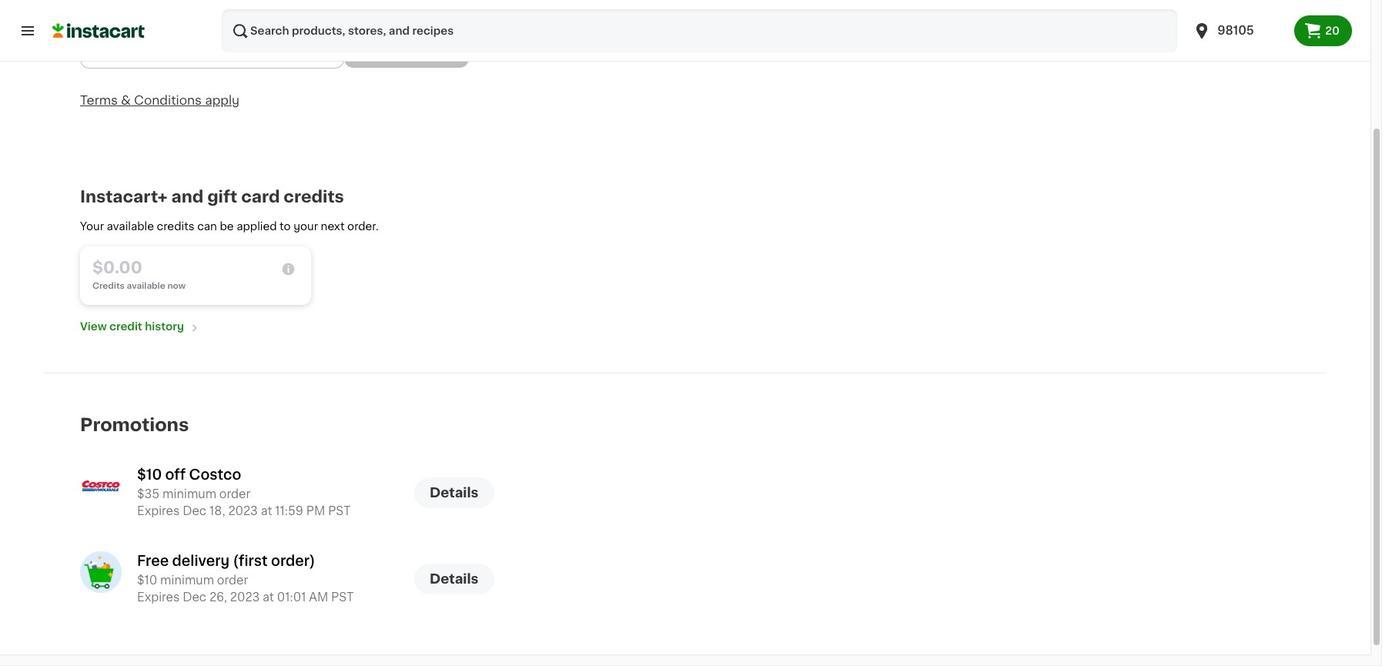 Task type: vqa. For each thing, say whether or not it's contained in the screenshot.
party
no



Task type: locate. For each thing, give the bounding box(es) containing it.
2 expires from the top
[[137, 591, 180, 603]]

dec inside free delivery (first order) $10 minimum order expires dec 26, 2023 at 01:01 am pst
[[183, 591, 206, 603]]

Search field
[[222, 9, 1177, 52]]

0 vertical spatial expires
[[137, 505, 180, 517]]

order
[[219, 488, 250, 499], [217, 574, 248, 586]]

0 vertical spatial at
[[261, 505, 272, 517]]

to inside button
[[386, 40, 400, 53]]

dec left 18,
[[183, 505, 206, 517]]

expires down $35
[[137, 505, 180, 517]]

credit
[[109, 321, 142, 332]]

available inside $0.00 credits available now
[[127, 282, 165, 290]]

expires
[[137, 505, 180, 517], [137, 591, 180, 603]]

1 vertical spatial details button
[[414, 563, 494, 594]]

am
[[309, 591, 328, 603]]

1 vertical spatial 2023
[[230, 591, 260, 603]]

0 vertical spatial to
[[386, 40, 400, 53]]

at inside $10 off costco $35 minimum order expires dec 18, 2023 at 11:59 pm pst
[[261, 505, 272, 517]]

pst inside free delivery (first order) $10 minimum order expires dec 26, 2023 at 01:01 am pst
[[331, 591, 354, 603]]

1 horizontal spatial to
[[386, 40, 400, 53]]

1 vertical spatial dec
[[183, 591, 206, 603]]

None search field
[[222, 9, 1177, 52]]

1 vertical spatial details
[[430, 573, 479, 585]]

delivery
[[172, 554, 230, 568]]

1 horizontal spatial credits
[[284, 188, 344, 205]]

1 vertical spatial minimum
[[160, 574, 214, 586]]

history
[[145, 321, 184, 332]]

order up 26,
[[217, 574, 248, 586]]

dec
[[183, 505, 206, 517], [183, 591, 206, 603]]

pst right pm
[[328, 505, 351, 517]]

add to account button
[[344, 26, 469, 68]]

minimum down the delivery in the bottom of the page
[[160, 574, 214, 586]]

view credit history
[[80, 321, 184, 332]]

1 details button from the top
[[414, 477, 494, 508]]

0 vertical spatial minimum
[[162, 488, 216, 499]]

$10 down free
[[137, 574, 157, 586]]

details
[[430, 486, 479, 499], [430, 573, 479, 585]]

98105 button
[[1184, 9, 1295, 52]]

2023 inside $10 off costco $35 minimum order expires dec 18, 2023 at 11:59 pm pst
[[228, 505, 258, 517]]

0 vertical spatial details
[[430, 486, 479, 499]]

1 vertical spatial $10
[[137, 574, 157, 586]]

&
[[121, 94, 131, 106]]

at left 11:59
[[261, 505, 272, 517]]

2 dec from the top
[[183, 591, 206, 603]]

$10 off costco $35 minimum order expires dec 18, 2023 at 11:59 pm pst
[[137, 468, 351, 517]]

2023 right 26,
[[230, 591, 260, 603]]

card
[[241, 188, 280, 205]]

$10 up $35
[[137, 468, 162, 482]]

2 details button from the top
[[414, 563, 494, 594]]

order up 18,
[[219, 488, 250, 499]]

to left your at the left of the page
[[280, 221, 291, 231]]

your available credits can be applied to your next order.
[[80, 221, 378, 231]]

details for free delivery (first order)
[[430, 573, 479, 585]]

20 button
[[1295, 15, 1352, 46]]

0 vertical spatial order
[[219, 488, 250, 499]]

0 vertical spatial credits
[[284, 188, 344, 205]]

credits
[[284, 188, 344, 205], [157, 221, 194, 231]]

at left 01:01
[[263, 591, 274, 603]]

expires inside free delivery (first order) $10 minimum order expires dec 26, 2023 at 01:01 am pst
[[137, 591, 180, 603]]

1 vertical spatial to
[[280, 221, 291, 231]]

0 horizontal spatial to
[[280, 221, 291, 231]]

01:01
[[277, 591, 306, 603]]

minimum
[[162, 488, 216, 499], [160, 574, 214, 586]]

1 vertical spatial order
[[217, 574, 248, 586]]

0 vertical spatial available
[[107, 221, 154, 231]]

98105
[[1218, 25, 1254, 36]]

details button for free delivery (first order)
[[414, 563, 494, 594]]

pst
[[328, 505, 351, 517], [331, 591, 354, 603]]

0 vertical spatial details button
[[414, 477, 494, 508]]

1 vertical spatial available
[[127, 282, 165, 290]]

pst right am
[[331, 591, 354, 603]]

credits
[[92, 282, 125, 290]]

instacart+
[[80, 188, 168, 205]]

to
[[386, 40, 400, 53], [280, 221, 291, 231]]

available
[[107, 221, 154, 231], [127, 282, 165, 290]]

$10
[[137, 468, 162, 482], [137, 574, 157, 586]]

can
[[197, 221, 217, 231]]

1 vertical spatial at
[[263, 591, 274, 603]]

None text field
[[80, 26, 344, 69]]

minimum down "off"
[[162, 488, 216, 499]]

your
[[294, 221, 318, 231]]

(first
[[233, 554, 268, 568]]

expires down free
[[137, 591, 180, 603]]

0 vertical spatial pst
[[328, 505, 351, 517]]

dec left 26,
[[183, 591, 206, 603]]

credits left the can
[[157, 221, 194, 231]]

available down instacart+ at the top left of page
[[107, 221, 154, 231]]

2023 right 18,
[[228, 505, 258, 517]]

1 details from the top
[[430, 486, 479, 499]]

order.
[[347, 221, 378, 231]]

credits up your at the left of the page
[[284, 188, 344, 205]]

next
[[321, 221, 345, 231]]

terms & conditions apply link
[[80, 94, 240, 106]]

details for $10 off costco
[[430, 486, 479, 499]]

terms
[[80, 94, 118, 106]]

1 vertical spatial expires
[[137, 591, 180, 603]]

pst inside $10 off costco $35 minimum order expires dec 18, 2023 at 11:59 pm pst
[[328, 505, 351, 517]]

1 vertical spatial pst
[[331, 591, 354, 603]]

1 $10 from the top
[[137, 468, 162, 482]]

expires inside $10 off costco $35 minimum order expires dec 18, 2023 at 11:59 pm pst
[[137, 505, 180, 517]]

apply
[[205, 94, 240, 106]]

0 vertical spatial 2023
[[228, 505, 258, 517]]

2 details from the top
[[430, 573, 479, 585]]

account
[[403, 40, 456, 53]]

applied
[[237, 221, 277, 231]]

at
[[261, 505, 272, 517], [263, 591, 274, 603]]

to right add in the top of the page
[[386, 40, 400, 53]]

1 expires from the top
[[137, 505, 180, 517]]

1 dec from the top
[[183, 505, 206, 517]]

add to account
[[357, 40, 456, 53]]

0 vertical spatial dec
[[183, 505, 206, 517]]

gift
[[207, 188, 237, 205]]

11:59
[[275, 505, 303, 517]]

view
[[80, 321, 107, 332]]

0 vertical spatial $10
[[137, 468, 162, 482]]

2023
[[228, 505, 258, 517], [230, 591, 260, 603]]

details button
[[414, 477, 494, 508], [414, 563, 494, 594]]

conditions
[[134, 94, 202, 106]]

0 horizontal spatial credits
[[157, 221, 194, 231]]

2 $10 from the top
[[137, 574, 157, 586]]

available left now
[[127, 282, 165, 290]]



Task type: describe. For each thing, give the bounding box(es) containing it.
be
[[220, 221, 234, 231]]

$10 inside $10 off costco $35 minimum order expires dec 18, 2023 at 11:59 pm pst
[[137, 468, 162, 482]]

add
[[357, 40, 383, 53]]

minimum inside free delivery (first order) $10 minimum order expires dec 26, 2023 at 01:01 am pst
[[160, 574, 214, 586]]

$10 inside free delivery (first order) $10 minimum order expires dec 26, 2023 at 01:01 am pst
[[137, 574, 157, 586]]

instacart+ and gift card credits
[[80, 188, 344, 205]]

2023 inside free delivery (first order) $10 minimum order expires dec 26, 2023 at 01:01 am pst
[[230, 591, 260, 603]]

your
[[80, 221, 104, 231]]

terms & conditions apply
[[80, 94, 240, 106]]

dec inside $10 off costco $35 minimum order expires dec 18, 2023 at 11:59 pm pst
[[183, 505, 206, 517]]

pm
[[306, 505, 325, 517]]

order)
[[271, 554, 315, 568]]

$0.00
[[92, 259, 142, 275]]

$0.00 credits available now
[[92, 259, 186, 290]]

now
[[167, 282, 186, 290]]

$35
[[137, 488, 160, 499]]

order inside $10 off costco $35 minimum order expires dec 18, 2023 at 11:59 pm pst
[[219, 488, 250, 499]]

98105 button
[[1193, 9, 1285, 52]]

1 vertical spatial credits
[[157, 221, 194, 231]]

off
[[165, 468, 186, 482]]

order inside free delivery (first order) $10 minimum order expires dec 26, 2023 at 01:01 am pst
[[217, 574, 248, 586]]

promotions
[[80, 416, 189, 433]]

18,
[[209, 505, 225, 517]]

details button for $10 off costco
[[414, 477, 494, 508]]

and
[[171, 188, 203, 205]]

26,
[[209, 591, 227, 603]]

20
[[1325, 25, 1340, 36]]

free delivery (first order) $10 minimum order expires dec 26, 2023 at 01:01 am pst
[[137, 554, 354, 603]]

view credit history link
[[80, 317, 202, 335]]

costco
[[189, 468, 241, 482]]

instacart logo image
[[52, 22, 145, 40]]

free
[[137, 554, 169, 568]]

at inside free delivery (first order) $10 minimum order expires dec 26, 2023 at 01:01 am pst
[[263, 591, 274, 603]]

minimum inside $10 off costco $35 minimum order expires dec 18, 2023 at 11:59 pm pst
[[162, 488, 216, 499]]



